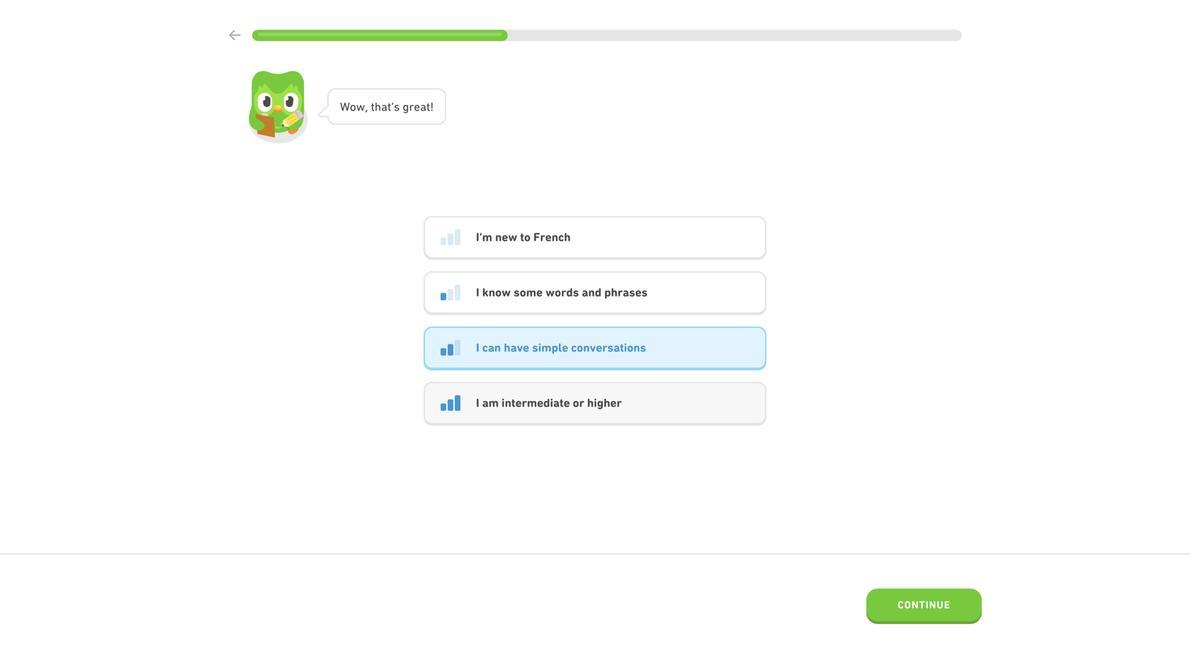 Task type: describe. For each thing, give the bounding box(es) containing it.
i'm new to french
[[476, 230, 571, 244]]

'
[[391, 100, 394, 113]]

w
[[356, 100, 365, 113]]

1 t from the left
[[371, 100, 375, 113]]

i for i am intermediate or higher
[[476, 396, 480, 410]]

I can have simple conversations radio
[[424, 327, 767, 371]]

2 t from the left
[[388, 100, 391, 113]]

i'm
[[476, 230, 492, 244]]

i can have simple conversations
[[476, 341, 646, 355]]

higher
[[587, 396, 622, 410]]

phrases
[[605, 286, 648, 299]]

am
[[482, 396, 499, 410]]

I am intermediate or higher radio
[[424, 382, 767, 426]]

2 a from the left
[[420, 100, 427, 113]]

g
[[403, 100, 409, 113]]

,
[[365, 100, 368, 113]]

e
[[414, 100, 420, 113]]

continue button
[[867, 589, 982, 624]]

conversations
[[571, 341, 646, 355]]

1 a from the left
[[381, 100, 388, 113]]

i know some words and phrases
[[476, 286, 648, 299]]

!
[[430, 100, 434, 113]]

can
[[482, 341, 501, 355]]

french
[[534, 230, 571, 244]]



Task type: vqa. For each thing, say whether or not it's contained in the screenshot.
2nd 'о' from the left
no



Task type: locate. For each thing, give the bounding box(es) containing it.
i for i can have simple conversations
[[476, 341, 480, 355]]

0 vertical spatial i
[[476, 286, 480, 299]]

have
[[504, 341, 529, 355]]

0 horizontal spatial a
[[381, 100, 388, 113]]

0 horizontal spatial t
[[371, 100, 375, 113]]

simple
[[532, 341, 568, 355]]

t right ,
[[371, 100, 375, 113]]

and
[[582, 286, 602, 299]]

s
[[394, 100, 400, 113]]

i inside option
[[476, 341, 480, 355]]

progress bar
[[252, 30, 962, 41]]

1 horizontal spatial a
[[420, 100, 427, 113]]

2 vertical spatial i
[[476, 396, 480, 410]]

o
[[350, 100, 356, 113]]

I'm new to French radio
[[424, 216, 767, 260]]

a left '
[[381, 100, 388, 113]]

know
[[482, 286, 511, 299]]

i left am
[[476, 396, 480, 410]]

r
[[409, 100, 414, 113]]

a
[[381, 100, 388, 113], [420, 100, 427, 113]]

I know some words and phrases radio
[[424, 271, 767, 315]]

to
[[520, 230, 531, 244]]

t left the s
[[388, 100, 391, 113]]

i left know
[[476, 286, 480, 299]]

h
[[375, 100, 381, 113]]

i am intermediate or higher
[[476, 396, 622, 410]]

2 i from the top
[[476, 341, 480, 355]]

new
[[495, 230, 518, 244]]

or
[[573, 396, 585, 410]]

3 i from the top
[[476, 396, 480, 410]]

1 i from the top
[[476, 286, 480, 299]]

i left can
[[476, 341, 480, 355]]

i
[[476, 286, 480, 299], [476, 341, 480, 355], [476, 396, 480, 410]]

intermediate
[[502, 396, 570, 410]]

w o w , t h a t ' s g r e a t !
[[340, 100, 434, 113]]

w
[[340, 100, 350, 113]]

t
[[371, 100, 375, 113], [388, 100, 391, 113], [427, 100, 430, 113]]

1 horizontal spatial t
[[388, 100, 391, 113]]

2 horizontal spatial t
[[427, 100, 430, 113]]

a left ! on the left
[[420, 100, 427, 113]]

words
[[546, 286, 579, 299]]

1 vertical spatial i
[[476, 341, 480, 355]]

i for i know some words and phrases
[[476, 286, 480, 299]]

3 t from the left
[[427, 100, 430, 113]]

some
[[514, 286, 543, 299]]

t right e
[[427, 100, 430, 113]]

continue
[[898, 599, 951, 611]]



